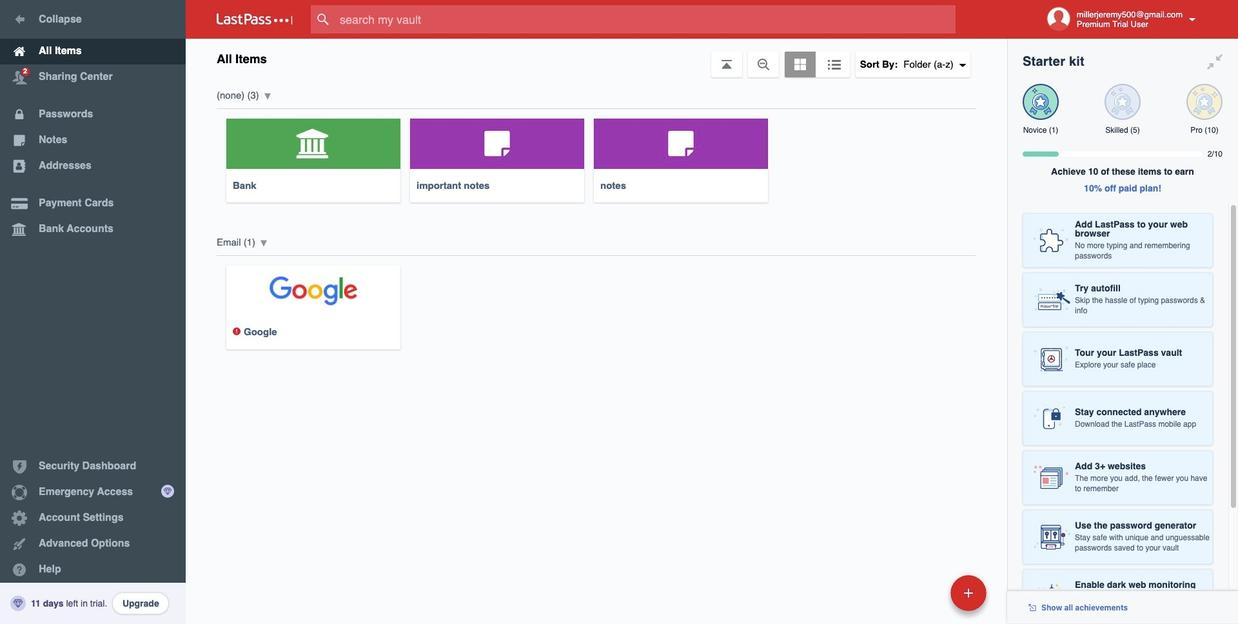Task type: vqa. For each thing, say whether or not it's contained in the screenshot.
MAIN NAVIGATION navigation
yes



Task type: locate. For each thing, give the bounding box(es) containing it.
vault options navigation
[[186, 39, 1008, 77]]

search my vault text field
[[311, 5, 981, 34]]



Task type: describe. For each thing, give the bounding box(es) containing it.
Search search field
[[311, 5, 981, 34]]

lastpass image
[[217, 14, 293, 25]]

main navigation navigation
[[0, 0, 186, 625]]

new item element
[[862, 575, 992, 612]]

new item navigation
[[862, 572, 995, 625]]



